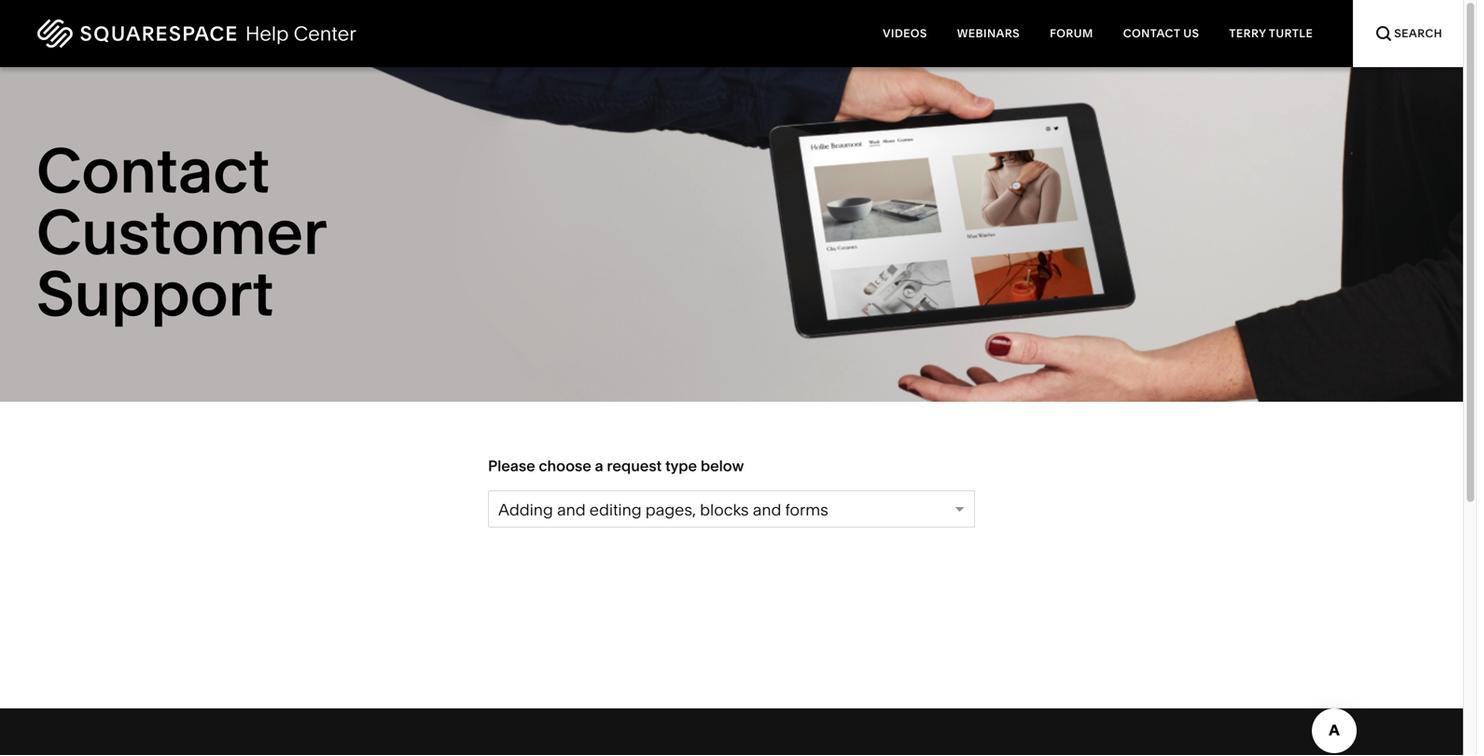 Task type: vqa. For each thing, say whether or not it's contained in the screenshot.
the Contact
yes



Task type: locate. For each thing, give the bounding box(es) containing it.
adding and editing pages, blocks and forms link
[[488, 491, 975, 528]]

2 and from the left
[[753, 501, 781, 520]]

type
[[665, 457, 697, 475]]

contact customer support
[[36, 133, 326, 332]]

contact us
[[1123, 27, 1200, 40]]

terry turtle link
[[1215, 0, 1328, 67]]

adding and editing pages, blocks and forms
[[498, 501, 828, 520]]

videos link
[[868, 0, 942, 67]]

and
[[557, 501, 586, 520], [753, 501, 781, 520]]

0 horizontal spatial and
[[557, 501, 586, 520]]

please
[[488, 457, 535, 475]]

customer
[[36, 195, 326, 270]]

and left editing
[[557, 501, 586, 520]]

and left the forms
[[753, 501, 781, 520]]

us
[[1184, 27, 1200, 40]]

webinars
[[957, 27, 1020, 40]]

1 horizontal spatial and
[[753, 501, 781, 520]]

pages,
[[646, 501, 696, 520]]

1 and from the left
[[557, 501, 586, 520]]

terry
[[1229, 27, 1266, 40]]



Task type: describe. For each thing, give the bounding box(es) containing it.
search
[[1394, 27, 1443, 40]]

request
[[607, 457, 662, 475]]

support
[[36, 256, 274, 332]]

below
[[701, 457, 744, 475]]

please choose a request type below
[[488, 457, 744, 475]]

a
[[595, 457, 603, 475]]

webinars link
[[942, 0, 1035, 67]]

choose
[[539, 457, 591, 475]]

blocks
[[700, 501, 749, 520]]

terry turtle
[[1229, 27, 1313, 40]]

contact
[[1123, 27, 1181, 40]]

forum
[[1050, 27, 1093, 40]]

adding
[[498, 501, 553, 520]]

search button
[[1353, 0, 1463, 67]]

forms
[[785, 501, 828, 520]]

contact
[[36, 133, 270, 209]]

turtle
[[1269, 27, 1313, 40]]

editing
[[590, 501, 642, 520]]

contact customer support main content
[[0, 0, 1463, 756]]

contact us link
[[1108, 0, 1215, 67]]

forum link
[[1035, 0, 1108, 67]]

videos
[[883, 27, 927, 40]]



